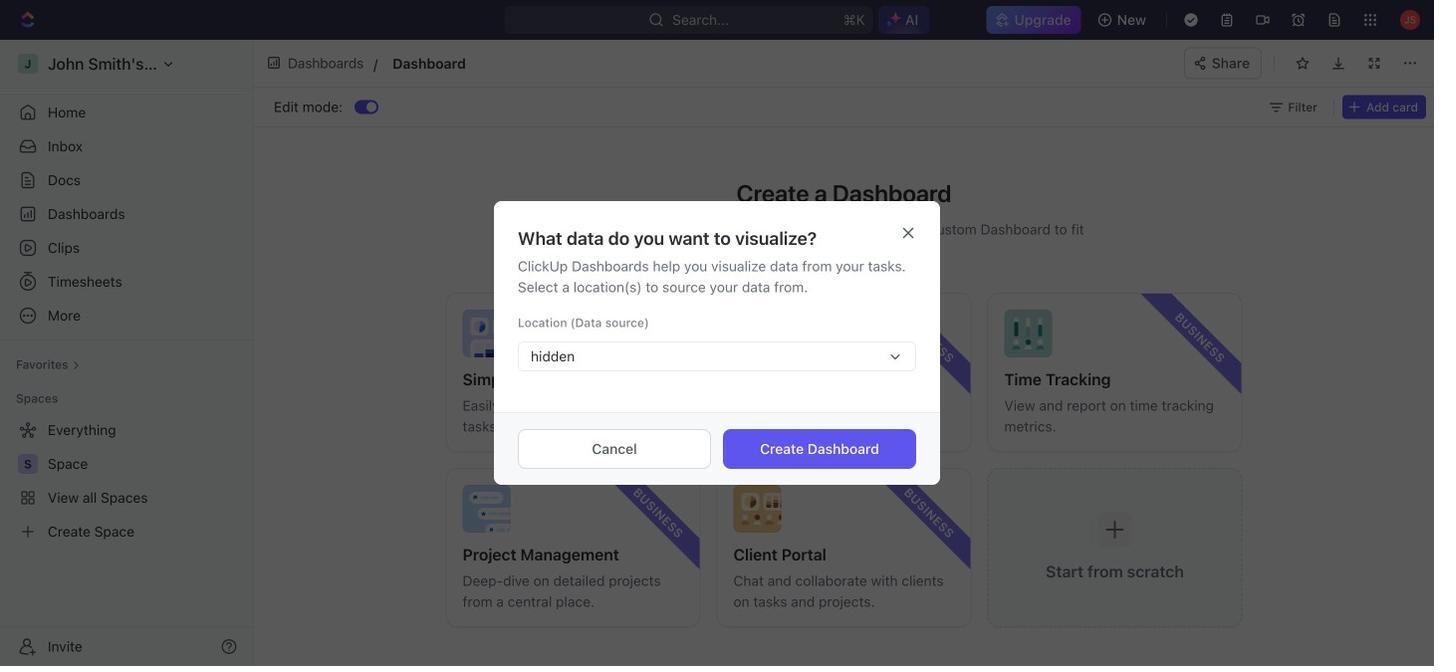 Task type: describe. For each thing, give the bounding box(es) containing it.
project management image
[[463, 485, 511, 533]]

team reporting image
[[734, 310, 781, 358]]

time tracking image
[[1005, 310, 1052, 358]]

simple dashboard image
[[463, 310, 511, 358]]



Task type: locate. For each thing, give the bounding box(es) containing it.
sidebar navigation
[[0, 40, 254, 666]]

dialog
[[494, 201, 940, 485]]

tree inside sidebar navigation
[[8, 414, 245, 548]]

None text field
[[393, 51, 707, 75]]

client portal image
[[734, 485, 781, 533]]

tree
[[8, 414, 245, 548]]



Task type: vqa. For each thing, say whether or not it's contained in the screenshot.
the Search tasks... text field
no



